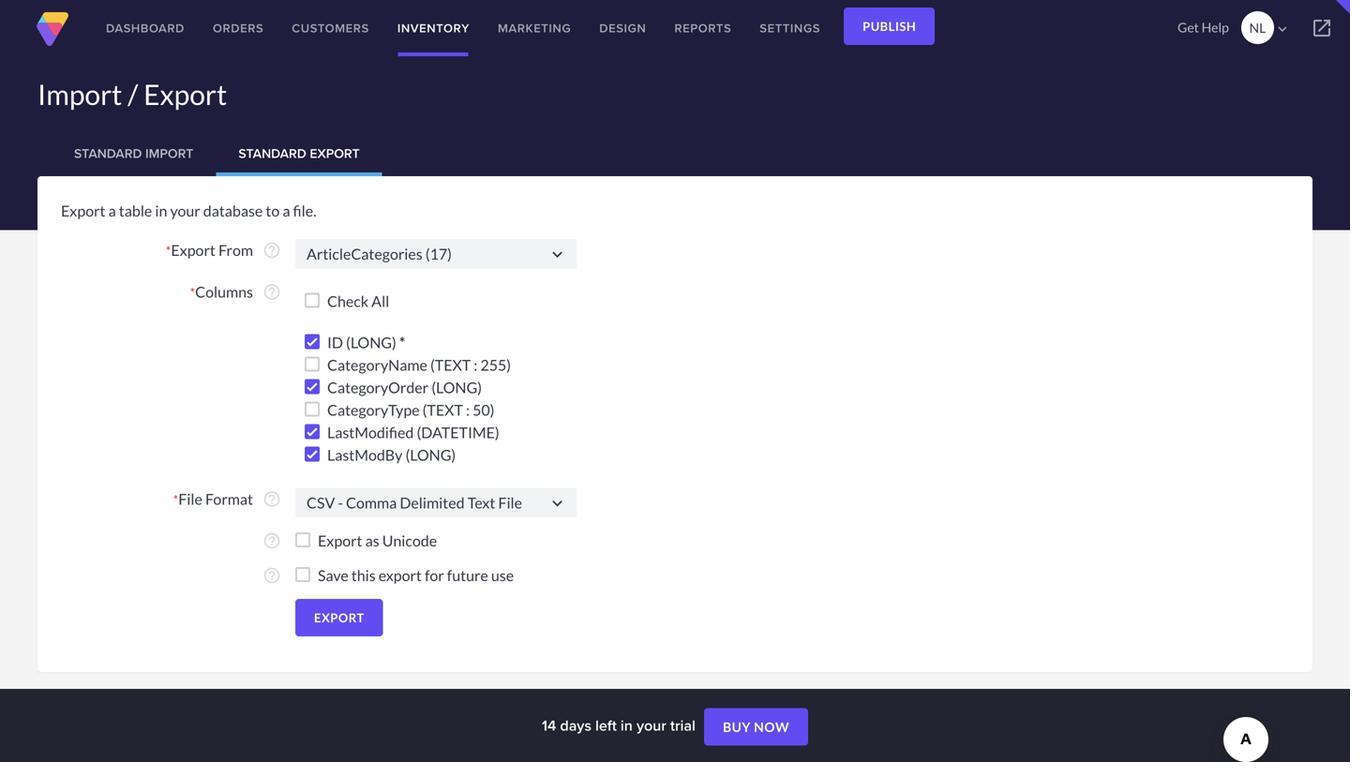 Task type: locate. For each thing, give the bounding box(es) containing it.
save this export for future use
[[318, 566, 514, 585]]

export as unicode
[[318, 532, 437, 550]]

a left the table in the top of the page
[[108, 202, 116, 220]]

buy
[[723, 719, 751, 735]]

2 help_outline from the top
[[263, 283, 281, 301]]


[[548, 245, 567, 264], [548, 494, 567, 513]]

standard up the table in the top of the page
[[74, 144, 142, 163]]

* export from help_outline
[[166, 241, 281, 260]]

(long) down the lastmodified (datetime)
[[406, 446, 456, 464]]

* inside * file format help_outline
[[173, 492, 178, 508]]

* left 'format'
[[173, 492, 178, 508]]

0 vertical spatial (text
[[430, 356, 471, 374]]

0 horizontal spatial import
[[38, 77, 122, 111]]

0 vertical spatial import
[[38, 77, 122, 111]]

standard inside "link"
[[74, 144, 142, 163]]

your left database
[[170, 202, 200, 220]]

export inside * export from help_outline
[[171, 241, 216, 259]]

* columns help_outline
[[190, 283, 281, 301]]

1 help_outline from the top
[[263, 241, 281, 260]]

1  from the top
[[548, 245, 567, 264]]

export inside "link"
[[310, 144, 360, 163]]

0 horizontal spatial a
[[108, 202, 116, 220]]

* inside * export from help_outline
[[166, 243, 171, 259]]

days
[[560, 715, 592, 737]]

1 vertical spatial import
[[145, 144, 193, 163]]

lastmodby (long)
[[327, 446, 456, 464]]

1 horizontal spatial import
[[145, 144, 193, 163]]

1 vertical spatial 
[[548, 494, 567, 513]]

help_outline left the 'save'
[[263, 566, 281, 585]]

*
[[166, 243, 171, 259], [190, 285, 195, 301], [399, 333, 405, 352], [173, 492, 178, 508]]

1 horizontal spatial standard
[[238, 144, 306, 163]]

help_outline
[[263, 241, 281, 260], [263, 283, 281, 301], [263, 490, 281, 509], [263, 532, 281, 550], [263, 566, 281, 585]]

(long) for lastmodby
[[406, 446, 456, 464]]

a right to
[[283, 202, 290, 220]]

this
[[351, 566, 376, 585]]

import left /
[[38, 77, 122, 111]]

0 vertical spatial 
[[548, 245, 567, 264]]

help_outline right 'format'
[[263, 490, 281, 509]]

file.
[[293, 202, 317, 220]]

help_outline down * file format help_outline
[[263, 532, 281, 550]]

None text field
[[295, 239, 577, 269]]

1 horizontal spatial your
[[637, 715, 667, 737]]

export down export a table in your database to a file.
[[171, 241, 216, 259]]

check
[[327, 292, 369, 310]]

1 vertical spatial (long)
[[432, 378, 482, 397]]

standard
[[74, 144, 142, 163], [238, 144, 306, 163]]

in for left
[[621, 715, 633, 737]]

file
[[178, 490, 202, 508]]

(text up (datetime)
[[423, 401, 463, 419]]

unicode
[[382, 532, 437, 550]]

left
[[595, 715, 617, 737]]

0 horizontal spatial :
[[466, 401, 470, 419]]

import
[[38, 77, 122, 111], [145, 144, 193, 163]]

1 vertical spatial :
[[466, 401, 470, 419]]

settings
[[760, 19, 821, 37]]

from
[[218, 241, 253, 259]]

to
[[266, 202, 280, 220]]

0 horizontal spatial in
[[155, 202, 167, 220]]

* inside the * columns help_outline
[[190, 285, 195, 301]]

(text
[[430, 356, 471, 374], [423, 401, 463, 419]]

as
[[365, 532, 379, 550]]

standard for standard import
[[74, 144, 142, 163]]

0 vertical spatial (long)
[[346, 333, 397, 352]]

0 vertical spatial in
[[155, 202, 167, 220]]

import up export a table in your database to a file.
[[145, 144, 193, 163]]

your for trial
[[637, 715, 667, 737]]

standard inside "link"
[[238, 144, 306, 163]]

marketing
[[498, 19, 571, 37]]


[[1274, 21, 1291, 37]]

0 vertical spatial your
[[170, 202, 200, 220]]

* for format
[[173, 492, 178, 508]]

reports
[[675, 19, 732, 37]]

nl 
[[1250, 20, 1291, 37]]

for
[[425, 566, 444, 585]]

standard up to
[[238, 144, 306, 163]]

a
[[108, 202, 116, 220], [283, 202, 290, 220]]

in for table
[[155, 202, 167, 220]]

5 help_outline from the top
[[263, 566, 281, 585]]

standard for standard export
[[238, 144, 306, 163]]

categorytype (text : 50)
[[327, 401, 495, 419]]

save
[[318, 566, 349, 585]]

now
[[754, 719, 790, 735]]

* for from
[[166, 243, 171, 259]]

export left as
[[318, 532, 362, 550]]

* for help_outline
[[190, 285, 195, 301]]

* down * export from help_outline
[[190, 285, 195, 301]]

your left trial
[[637, 715, 667, 737]]

1 vertical spatial (text
[[423, 401, 463, 419]]

1 horizontal spatial in
[[621, 715, 633, 737]]

* down export a table in your database to a file.
[[166, 243, 171, 259]]

in right "left"
[[621, 715, 633, 737]]

14 days left in your trial
[[542, 715, 700, 737]]

export
[[144, 77, 227, 111], [310, 144, 360, 163], [61, 202, 106, 220], [171, 241, 216, 259], [318, 532, 362, 550], [314, 610, 364, 625]]

: for 255)
[[474, 356, 478, 374]]

export right /
[[144, 77, 227, 111]]

2 vertical spatial (long)
[[406, 446, 456, 464]]

: left 255)
[[474, 356, 478, 374]]

50)
[[473, 401, 495, 419]]

2  from the top
[[548, 494, 567, 513]]

your for database
[[170, 202, 200, 220]]

export up file.
[[310, 144, 360, 163]]

 link
[[1294, 0, 1350, 56]]

: left 50)
[[466, 401, 470, 419]]

buy now link
[[704, 709, 808, 746]]

export
[[379, 566, 422, 585]]

import / export
[[38, 77, 227, 111]]

in right the table in the top of the page
[[155, 202, 167, 220]]

help_outline right from at top left
[[263, 241, 281, 260]]

1 horizontal spatial a
[[283, 202, 290, 220]]

0 vertical spatial :
[[474, 356, 478, 374]]

publish
[[863, 19, 916, 34]]

:
[[474, 356, 478, 374], [466, 401, 470, 419]]

all
[[372, 292, 389, 310]]

(long)
[[346, 333, 397, 352], [432, 378, 482, 397], [406, 446, 456, 464]]

1 vertical spatial in
[[621, 715, 633, 737]]

None text field
[[295, 488, 577, 518]]

0 horizontal spatial standard
[[74, 144, 142, 163]]

0 horizontal spatial your
[[170, 202, 200, 220]]

your
[[170, 202, 200, 220], [637, 715, 667, 737]]

1 horizontal spatial :
[[474, 356, 478, 374]]

in
[[155, 202, 167, 220], [621, 715, 633, 737]]

(text left 255)
[[430, 356, 471, 374]]

lastmodby
[[327, 446, 403, 464]]

help_outline right columns
[[263, 283, 281, 301]]

1 standard from the left
[[74, 144, 142, 163]]

(long) up 50)
[[432, 378, 482, 397]]

1 vertical spatial your
[[637, 715, 667, 737]]

(long) up categoryname
[[346, 333, 397, 352]]

import inside "link"
[[145, 144, 193, 163]]

2 standard from the left
[[238, 144, 306, 163]]



Task type: describe. For each thing, give the bounding box(es) containing it.
nl
[[1250, 20, 1266, 36]]

(long) for id
[[346, 333, 397, 352]]

customers
[[292, 19, 369, 37]]

255)
[[481, 356, 511, 374]]

2 a from the left
[[283, 202, 290, 220]]

lastmodified (datetime)
[[327, 423, 500, 442]]

lastmodified
[[327, 423, 414, 442]]

dashboard link
[[92, 0, 199, 56]]

(text for categorytype
[[423, 401, 463, 419]]

(long) for categoryorder
[[432, 378, 482, 397]]

inventory
[[397, 19, 470, 37]]

14
[[542, 715, 556, 737]]

(datetime)
[[417, 423, 500, 442]]

help
[[1202, 19, 1229, 35]]

categorytype
[[327, 401, 420, 419]]

 for * file format help_outline
[[548, 494, 567, 513]]

export left the table in the top of the page
[[61, 202, 106, 220]]


[[1311, 17, 1333, 39]]

standard import
[[74, 144, 193, 163]]

standard export
[[238, 144, 360, 163]]

export link
[[295, 599, 383, 637]]

categoryname (text : 255)
[[327, 356, 511, 374]]

trial
[[670, 715, 696, 737]]

buy now
[[723, 719, 790, 735]]

check all
[[327, 292, 389, 310]]

categoryorder
[[327, 378, 429, 397]]

4 help_outline from the top
[[263, 532, 281, 550]]

design
[[599, 19, 646, 37]]

standard export link
[[216, 131, 382, 176]]

format
[[205, 490, 253, 508]]

columns
[[195, 283, 253, 301]]

dashboard
[[106, 19, 185, 37]]

: for 50)
[[466, 401, 470, 419]]

 for * export from help_outline
[[548, 245, 567, 264]]

export a table in your database to a file.
[[61, 202, 317, 220]]

table
[[119, 202, 152, 220]]

id
[[327, 333, 343, 352]]

1 a from the left
[[108, 202, 116, 220]]

future
[[447, 566, 488, 585]]

categoryname
[[327, 356, 427, 374]]

3 help_outline from the top
[[263, 490, 281, 509]]

get help
[[1178, 19, 1229, 35]]

database
[[203, 202, 263, 220]]

publish button
[[844, 8, 935, 45]]

orders
[[213, 19, 264, 37]]

categoryorder (long)
[[327, 378, 482, 397]]

id (long) *
[[327, 333, 405, 352]]

(text for categoryname
[[430, 356, 471, 374]]

standard import link
[[52, 131, 216, 176]]

/
[[128, 77, 138, 111]]

use
[[491, 566, 514, 585]]

* up the categoryname (text : 255)
[[399, 333, 405, 352]]

get
[[1178, 19, 1199, 35]]

* file format help_outline
[[173, 490, 281, 509]]

export down the 'save'
[[314, 610, 364, 625]]



Task type: vqa. For each thing, say whether or not it's contained in the screenshot.
'Ship' related to Ship To help_outline
no



